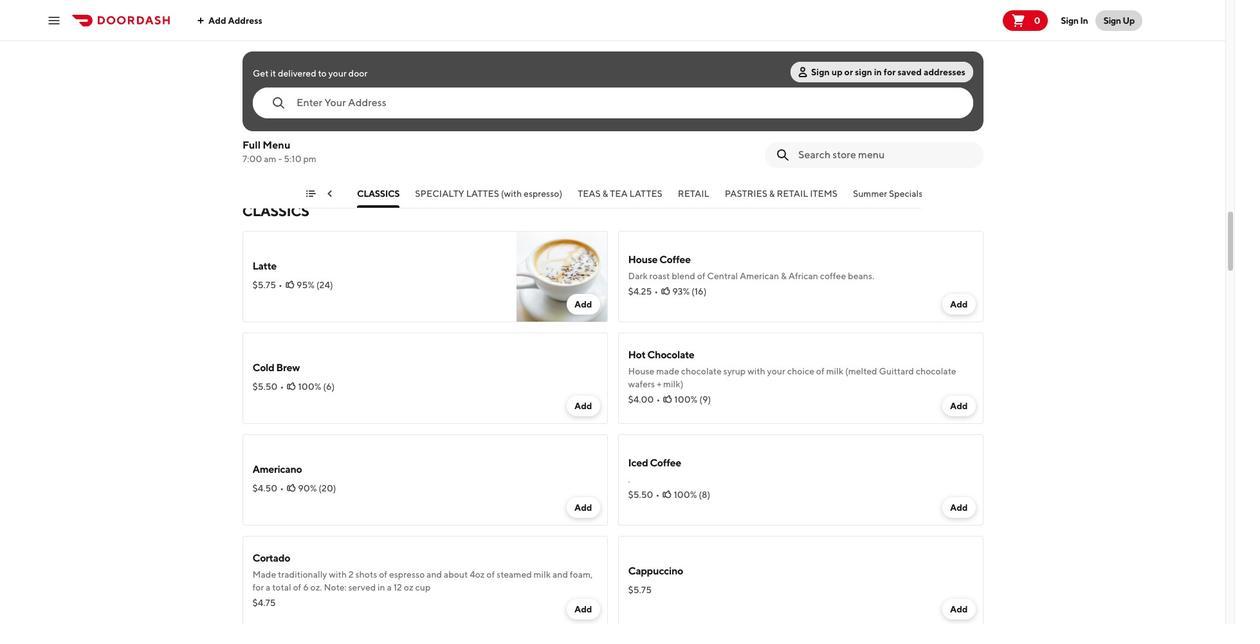 Task type: describe. For each thing, give the bounding box(es) containing it.
made
[[657, 366, 680, 376]]

kafn for foggy
[[720, 44, 746, 55]]

0 vertical spatial up
[[832, 67, 843, 77]]

coffee for house coffee
[[660, 254, 691, 266]]

and up between
[[751, 6, 767, 16]]

african
[[789, 271, 819, 281]]

x for mag
[[534, 133, 539, 144]]

read
[[419, 120, 438, 131]]

x inside 'button'
[[310, 189, 314, 199]]

to left commitment
[[654, 32, 662, 42]]

tea
[[610, 189, 628, 199]]

to left "fostering" on the right of page
[[734, 32, 742, 42]]

cortado made traditionally with 2 shots of espresso and about 4oz of steamed milk and foam, for a total of 6 oz.  note: served in a 12 oz cup $4.75 add
[[253, 552, 593, 615]]

2 chocolate from the left
[[916, 366, 957, 376]]

menu for full
[[262, 139, 290, 151]]

cortado
[[253, 552, 290, 564]]

spaces.
[[820, 32, 849, 42]]

door
[[348, 68, 367, 79]]

menu for mag
[[568, 133, 591, 144]]

0 vertical spatial 100%
[[298, 382, 321, 392]]

& for teas
[[603, 189, 609, 199]]

proceeds for mag
[[409, 133, 447, 144]]

to right delivered
[[318, 68, 326, 79]]

sign up link
[[1096, 10, 1143, 31]]

• for 93% (16)
[[655, 286, 658, 297]]

• for 95% (24)
[[279, 280, 282, 290]]

100% for hot chocolate
[[675, 394, 698, 405]]

1 vertical spatial the
[[343, 107, 359, 118]]

lavender
[[768, 6, 807, 16]]

espresso)
[[524, 189, 563, 199]]

fostering
[[744, 32, 781, 42]]

mag
[[272, 90, 292, 102]]

cup
[[415, 582, 431, 593]]

to down spaces.
[[837, 44, 846, 55]]

• for 90% (20)
[[280, 483, 284, 494]]

is
[[695, 19, 701, 29]]

teas & tea lattes
[[578, 189, 663, 199]]

up
[[1123, 15, 1135, 25]]

latte image
[[516, 231, 608, 322]]

more
[[817, 6, 838, 16]]

a for mag
[[343, 133, 350, 144]]

profit
[[548, 107, 570, 118]]

fan
[[710, 19, 723, 29]]

Enter Your Address text field
[[296, 96, 960, 110]]

• for 100% (6)
[[280, 382, 284, 392]]

junior down submissions
[[485, 133, 511, 144]]

coffee for iced coffee
[[650, 457, 681, 469]]

our inside "the mag traditional flat white  the favorite drink of a busy editor in chief of a non-profit publication. perfect for staying up late to read the newest submissions from our community of writers!  a portion of the proceeds from the junior high x kafn menu will be donated to junior high."
[[559, 120, 572, 131]]

$4.75 inside cortado made traditionally with 2 shots of espresso and about 4oz of steamed milk and foam, for a total of 6 oz.  note: served in a 12 oz cup $4.75 add
[[253, 598, 276, 608]]

kafn.
[[862, 19, 889, 29]]

proceeds for foggy
[[917, 32, 955, 42]]

• for 100% (9)
[[657, 394, 660, 405]]

scroll menu navigation left image
[[325, 189, 335, 199]]

total
[[272, 582, 291, 593]]

latte
[[253, 260, 277, 272]]

the up perfect
[[934, 6, 948, 16]]

menu for foggy
[[748, 44, 771, 55]]

a for foggy
[[851, 32, 858, 42]]

(16)
[[692, 286, 707, 297]]

between
[[757, 19, 794, 29]]

junior down commitment
[[665, 44, 691, 55]]

Item Search search field
[[798, 148, 973, 162]]

and left foam,
[[553, 570, 568, 580]]

sign up or sign in for saved addresses
[[811, 67, 966, 77]]

and down indulgent
[[844, 19, 860, 29]]

house coffee dark roast blend of central american & african coffee beans.
[[628, 254, 875, 281]]

milk)
[[664, 379, 684, 389]]

0 horizontal spatial your
[[328, 68, 346, 79]]

guittard
[[879, 366, 914, 376]]

1 horizontal spatial a
[[809, 6, 815, 16]]

2 foggy from the top
[[668, 19, 693, 29]]

lattes inside teas & tea lattes button
[[630, 189, 663, 199]]

perfect
[[303, 120, 333, 131]]

about
[[444, 570, 468, 580]]

0 button
[[1004, 10, 1049, 31]]

submissions
[[487, 120, 536, 131]]

sign up
[[1104, 15, 1135, 25]]

high inside "the mag traditional flat white  the favorite drink of a busy editor in chief of a non-profit publication. perfect for staying up late to read the newest submissions from our community of writers!  a portion of the proceeds from the junior high x kafn menu will be donated to junior high."
[[513, 133, 532, 144]]

93%
[[673, 286, 690, 297]]

will for mag
[[253, 146, 266, 156]]

specialty lattes  (with espresso) button
[[415, 187, 563, 208]]

cold
[[253, 362, 274, 374]]

$5.50 for 100% (8)
[[628, 490, 654, 500]]

95% (24)
[[297, 280, 333, 290]]

your inside hot chocolate house made chocolate syrup with your choice of milk (melted guittard chocolate wafers + milk)
[[767, 366, 786, 376]]

2 horizontal spatial for
[[884, 67, 896, 77]]

oz
[[404, 582, 414, 593]]

.
[[628, 474, 631, 485]]

• for 100% (8)
[[656, 490, 660, 500]]

cold brew
[[253, 362, 300, 374]]

be for foggy
[[788, 44, 799, 55]]

x for foggy
[[714, 44, 719, 55]]

add inside cortado made traditionally with 2 shots of espresso and about 4oz of steamed milk and foam, for a total of 6 oz.  note: served in a 12 oz cup $4.75 add
[[575, 604, 592, 615]]

brew
[[276, 362, 300, 374]]

summer
[[853, 189, 888, 199]]

90%
[[298, 483, 317, 494]]

milk inside hot chocolate house made chocolate syrup with your choice of milk (melted guittard chocolate wafers + milk)
[[827, 366, 844, 376]]

(melted
[[846, 366, 878, 376]]

full
[[242, 139, 260, 151]]

junior down writers!
[[327, 146, 353, 156]]

traditionally
[[278, 570, 327, 580]]

& for pastries
[[770, 189, 775, 199]]

donated for mag
[[281, 146, 315, 156]]

view
[[600, 597, 624, 609]]

sign
[[855, 67, 872, 77]]

a down made
[[266, 582, 271, 593]]

our inside glendale foggy with caramel and lavender  a more indulgent london fog, the glendale foggy is a fan favorite between junior high and kafn. it's the perfect blend to our commitment to fostering inclusive spaces.  a portion of the proceeds from the junior high x kafn menu will be donated to junior high.
[[664, 32, 678, 42]]

1 chocolate from the left
[[681, 366, 722, 376]]

a left non-
[[522, 107, 527, 118]]

for inside "the mag traditional flat white  the favorite drink of a busy editor in chief of a non-profit publication. perfect for staying up late to read the newest submissions from our community of writers!  a portion of the proceeds from the junior high x kafn menu will be donated to junior high."
[[335, 120, 347, 131]]

sign in
[[1061, 15, 1088, 25]]

steamed
[[497, 570, 532, 580]]

from for mag
[[449, 133, 468, 144]]

and up cup
[[427, 570, 442, 580]]

(with
[[501, 189, 522, 199]]

retail button
[[678, 187, 710, 208]]

late
[[392, 120, 407, 131]]

am
[[264, 154, 276, 164]]

saved
[[898, 67, 922, 77]]

chief
[[490, 107, 510, 118]]

pm
[[303, 154, 316, 164]]

portion for mag
[[351, 133, 381, 144]]

teas & tea lattes button
[[578, 187, 663, 208]]

4oz
[[470, 570, 485, 580]]

$4.25
[[628, 286, 652, 297]]

high. for mag
[[355, 146, 376, 156]]

to right pm on the left top of the page
[[317, 146, 325, 156]]

house inside hot chocolate house made chocolate syrup with your choice of milk (melted guittard chocolate wafers + milk)
[[628, 366, 655, 376]]

the down newest
[[470, 133, 483, 144]]

$5.50 • for 100% (6)
[[253, 382, 284, 392]]

address
[[228, 15, 263, 25]]

high. for foggy
[[875, 44, 897, 55]]

1 glendale from the top
[[628, 6, 666, 16]]

lattes inside specialty lattes  (with espresso) button
[[466, 189, 499, 199]]

(24)
[[317, 280, 333, 290]]

junior up inclusive
[[795, 19, 821, 29]]

$4.50
[[253, 483, 278, 494]]

add button for americano
[[567, 497, 600, 518]]

made
[[253, 570, 276, 580]]

summer specials! button
[[853, 187, 926, 208]]

americano
[[253, 463, 302, 476]]

2 $7.25 from the left
[[628, 34, 651, 44]]

note:
[[324, 582, 347, 593]]

1 horizontal spatial classics
[[357, 189, 400, 199]]

$5.50 • for 100% (8)
[[628, 490, 660, 500]]

1 retail from the left
[[678, 189, 710, 199]]

junior high x kafn button
[[261, 187, 342, 208]]

dark
[[628, 271, 648, 281]]

with inside hot chocolate house made chocolate syrup with your choice of milk (melted guittard chocolate wafers + milk)
[[748, 366, 766, 376]]

syrup
[[724, 366, 746, 376]]

newest
[[455, 120, 485, 131]]

sign for sign up or sign in for saved addresses
[[811, 67, 830, 77]]



Task type: locate. For each thing, give the bounding box(es) containing it.
high inside "junior high x kafn" 'button'
[[288, 189, 308, 199]]

traditional
[[253, 107, 296, 118]]

1 vertical spatial coffee
[[650, 457, 681, 469]]

+
[[657, 379, 662, 389]]

junior
[[795, 19, 821, 29], [665, 44, 691, 55], [847, 44, 873, 55], [485, 133, 511, 144], [327, 146, 353, 156], [261, 189, 286, 199]]

0 horizontal spatial in
[[378, 582, 385, 593]]

the down it's
[[901, 32, 915, 42]]

junior down am
[[261, 189, 286, 199]]

oz.
[[311, 582, 322, 593]]

1 vertical spatial for
[[335, 120, 347, 131]]

0 vertical spatial proceeds
[[917, 32, 955, 42]]

0 horizontal spatial with
[[329, 570, 347, 580]]

$5.50 •
[[253, 382, 284, 392], [628, 490, 660, 500]]

0 horizontal spatial menu
[[568, 133, 591, 144]]

2 vertical spatial with
[[329, 570, 347, 580]]

choice
[[788, 366, 815, 376]]

up inside "the mag traditional flat white  the favorite drink of a busy editor in chief of a non-profit publication. perfect for staying up late to read the newest submissions from our community of writers!  a portion of the proceeds from the junior high x kafn menu will be donated to junior high."
[[380, 120, 390, 131]]

7:00
[[242, 154, 262, 164]]

x inside "the mag traditional flat white  the favorite drink of a busy editor in chief of a non-profit publication. perfect for staying up late to read the newest submissions from our community of writers!  a portion of the proceeds from the junior high x kafn menu will be donated to junior high."
[[534, 133, 539, 144]]

beans.
[[848, 271, 875, 281]]

0 horizontal spatial x
[[310, 189, 314, 199]]

editor
[[454, 107, 479, 118]]

donated down spaces.
[[801, 44, 835, 55]]

portion inside glendale foggy with caramel and lavender  a more indulgent london fog, the glendale foggy is a fan favorite between junior high and kafn. it's the perfect blend to our commitment to fostering inclusive spaces.  a portion of the proceeds from the junior high x kafn menu will be donated to junior high.
[[860, 32, 890, 42]]

1 horizontal spatial our
[[664, 32, 678, 42]]

add button
[[567, 35, 600, 56], [943, 35, 976, 56], [567, 294, 600, 315], [943, 294, 976, 315], [567, 396, 600, 416], [943, 396, 976, 416], [567, 497, 600, 518], [943, 497, 976, 518], [567, 599, 600, 620], [943, 599, 976, 620]]

full menu 7:00 am - 5:10 pm
[[242, 139, 316, 164]]

0 horizontal spatial will
[[253, 146, 266, 156]]

a right writers!
[[343, 133, 350, 144]]

100% (6)
[[298, 382, 335, 392]]

0 vertical spatial $5.50 •
[[253, 382, 284, 392]]

menu up -
[[262, 139, 290, 151]]

hot
[[628, 349, 646, 361]]

2 house from the top
[[628, 366, 655, 376]]

for inside cortado made traditionally with 2 shots of espresso and about 4oz of steamed milk and foam, for a total of 6 oz.  note: served in a 12 oz cup $4.75 add
[[253, 582, 264, 593]]

retail left items
[[777, 189, 809, 199]]

lattes
[[466, 189, 499, 199], [630, 189, 663, 199]]

0 vertical spatial $5.75
[[253, 280, 276, 290]]

0 horizontal spatial favorite
[[361, 107, 392, 118]]

1 vertical spatial 100%
[[675, 394, 698, 405]]

add button for iced coffee
[[943, 497, 976, 518]]

lattes right tea
[[630, 189, 663, 199]]

retail left the pastries
[[678, 189, 710, 199]]

central
[[707, 271, 738, 281]]

menu inside glendale foggy with caramel and lavender  a more indulgent london fog, the glendale foggy is a fan favorite between junior high and kafn. it's the perfect blend to our commitment to fostering inclusive spaces.  a portion of the proceeds from the junior high x kafn menu will be donated to junior high.
[[748, 44, 771, 55]]

1 horizontal spatial x
[[534, 133, 539, 144]]

portion down staying
[[351, 133, 381, 144]]

from up enter your address text field on the top of page
[[628, 44, 648, 55]]

pastries & retail items
[[725, 189, 838, 199]]

the up staying
[[343, 107, 359, 118]]

blend inside house coffee dark roast blend of central american & african coffee beans.
[[672, 271, 696, 281]]

1 vertical spatial menu
[[568, 133, 591, 144]]

be for mag
[[268, 146, 279, 156]]

proceeds inside glendale foggy with caramel and lavender  a more indulgent london fog, the glendale foggy is a fan favorite between junior high and kafn. it's the perfect blend to our commitment to fostering inclusive spaces.  a portion of the proceeds from the junior high x kafn menu will be donated to junior high.
[[917, 32, 955, 42]]

2 retail from the left
[[777, 189, 809, 199]]

$5.50 down cold on the left
[[253, 382, 278, 392]]

add button for cappuccino
[[943, 599, 976, 620]]

$4.75
[[253, 136, 276, 146], [253, 598, 276, 608]]

0 horizontal spatial $7.25
[[253, 34, 275, 44]]

1 horizontal spatial menu
[[626, 597, 654, 609]]

1 vertical spatial glendale
[[628, 19, 666, 29]]

the left the mag
[[253, 90, 270, 102]]

$5.75 for $5.75
[[628, 585, 652, 595]]

0 horizontal spatial proceeds
[[409, 133, 447, 144]]

0 vertical spatial glendale
[[628, 6, 666, 16]]

high left scroll menu navigation left icon
[[288, 189, 308, 199]]

or
[[844, 67, 853, 77]]

kafn inside glendale foggy with caramel and lavender  a more indulgent london fog, the glendale foggy is a fan favorite between junior high and kafn. it's the perfect blend to our commitment to fostering inclusive spaces.  a portion of the proceeds from the junior high x kafn menu will be donated to junior high.
[[720, 44, 746, 55]]

$4.00
[[628, 394, 654, 405]]

will down "fostering" on the right of page
[[773, 44, 787, 55]]

menu inside button
[[626, 597, 654, 609]]

coffee right iced in the bottom right of the page
[[650, 457, 681, 469]]

0 vertical spatial the
[[253, 90, 270, 102]]

proceeds
[[917, 32, 955, 42], [409, 133, 447, 144]]

0 vertical spatial favorite
[[724, 19, 756, 29]]

0 vertical spatial house
[[628, 254, 658, 266]]

kafn
[[720, 44, 746, 55], [540, 133, 566, 144], [316, 189, 342, 199]]

0 vertical spatial classics
[[357, 189, 400, 199]]

1 vertical spatial in
[[480, 107, 488, 118]]

up
[[832, 67, 843, 77], [380, 120, 390, 131]]

1 horizontal spatial for
[[335, 120, 347, 131]]

1 horizontal spatial donated
[[801, 44, 835, 55]]

up left late
[[380, 120, 390, 131]]

1 vertical spatial favorite
[[361, 107, 392, 118]]

0 horizontal spatial the
[[253, 90, 270, 102]]

high.
[[875, 44, 897, 55], [355, 146, 376, 156]]

2 vertical spatial kafn
[[316, 189, 342, 199]]

be inside "the mag traditional flat white  the favorite drink of a busy editor in chief of a non-profit publication. perfect for staying up late to read the newest submissions from our community of writers!  a portion of the proceeds from the junior high x kafn menu will be donated to junior high."
[[268, 146, 279, 156]]

house up wafers
[[628, 366, 655, 376]]

0 horizontal spatial classics
[[242, 203, 309, 219]]

1 vertical spatial donated
[[281, 146, 315, 156]]

donated inside "the mag traditional flat white  the favorite drink of a busy editor in chief of a non-profit publication. perfect for staying up late to read the newest submissions from our community of writers!  a portion of the proceeds from the junior high x kafn menu will be donated to junior high."
[[281, 146, 315, 156]]

high. inside "the mag traditional flat white  the favorite drink of a busy editor in chief of a non-profit publication. perfect for staying up late to read the newest submissions from our community of writers!  a portion of the proceeds from the junior high x kafn menu will be donated to junior high."
[[355, 146, 376, 156]]

$5.50 down .
[[628, 490, 654, 500]]

coffee inside iced coffee .
[[650, 457, 681, 469]]

1 vertical spatial will
[[253, 146, 266, 156]]

6
[[303, 582, 309, 593]]

1 lattes from the left
[[466, 189, 499, 199]]

menu
[[262, 139, 290, 151], [626, 597, 654, 609]]

retail inside pastries & retail items button
[[777, 189, 809, 199]]

1 horizontal spatial retail
[[777, 189, 809, 199]]

2 vertical spatial in
[[378, 582, 385, 593]]

$5.50 • down cold on the left
[[253, 382, 284, 392]]

1 horizontal spatial &
[[770, 189, 775, 199]]

from inside glendale foggy with caramel and lavender  a more indulgent london fog, the glendale foggy is a fan favorite between junior high and kafn. it's the perfect blend to our commitment to fostering inclusive spaces.  a portion of the proceeds from the junior high x kafn menu will be donated to junior high.
[[628, 44, 648, 55]]

0 vertical spatial kafn
[[720, 44, 746, 55]]

• down iced coffee .
[[656, 490, 660, 500]]

menu down "fostering" on the right of page
[[748, 44, 771, 55]]

0 vertical spatial high.
[[875, 44, 897, 55]]

for down made
[[253, 582, 264, 593]]

$5.75 for $5.75 •
[[253, 280, 276, 290]]

1 horizontal spatial high.
[[875, 44, 897, 55]]

0 vertical spatial be
[[788, 44, 799, 55]]

favorite up staying
[[361, 107, 392, 118]]

$5.50 for 100% (6)
[[253, 382, 278, 392]]

sign left in
[[1061, 15, 1079, 25]]

be down community
[[268, 146, 279, 156]]

0
[[1034, 15, 1041, 25]]

high up spaces.
[[823, 19, 843, 29]]

1 horizontal spatial $5.50
[[628, 490, 654, 500]]

0 vertical spatial donated
[[801, 44, 835, 55]]

sign left up at right top
[[1104, 15, 1122, 25]]

to
[[654, 32, 662, 42], [734, 32, 742, 42], [837, 44, 846, 55], [318, 68, 326, 79], [409, 120, 418, 131], [317, 146, 325, 156]]

non-
[[528, 107, 548, 118]]

1 horizontal spatial proceeds
[[917, 32, 955, 42]]

$5.50 • down .
[[628, 490, 660, 500]]

writers!
[[311, 133, 341, 144]]

1 horizontal spatial sign
[[1061, 15, 1079, 25]]

& right the pastries
[[770, 189, 775, 199]]

0 vertical spatial milk
[[827, 366, 844, 376]]

• down "roast"
[[655, 286, 658, 297]]

from down non-
[[538, 120, 557, 131]]

coffee inside house coffee dark roast blend of central american & african coffee beans.
[[660, 254, 691, 266]]

add button for cold brew
[[567, 396, 600, 416]]

your
[[328, 68, 346, 79], [767, 366, 786, 376]]

& inside house coffee dark roast blend of central american & african coffee beans.
[[781, 271, 787, 281]]

a inside "the mag traditional flat white  the favorite drink of a busy editor in chief of a non-profit publication. perfect for staying up late to read the newest submissions from our community of writers!  a portion of the proceeds from the junior high x kafn menu will be donated to junior high."
[[343, 133, 350, 144]]

0 horizontal spatial for
[[253, 582, 264, 593]]

blend inside glendale foggy with caramel and lavender  a more indulgent london fog, the glendale foggy is a fan favorite between junior high and kafn. it's the perfect blend to our commitment to fostering inclusive spaces.  a portion of the proceeds from the junior high x kafn menu will be donated to junior high.
[[628, 32, 652, 42]]

1 horizontal spatial be
[[788, 44, 799, 55]]

1 vertical spatial with
[[748, 366, 766, 376]]

0 vertical spatial a
[[809, 6, 815, 16]]

high down commitment
[[693, 44, 712, 55]]

high. down staying
[[355, 146, 376, 156]]

2 horizontal spatial sign
[[1104, 15, 1122, 25]]

house inside house coffee dark roast blend of central american & african coffee beans.
[[628, 254, 658, 266]]

1 house from the top
[[628, 254, 658, 266]]

& left african
[[781, 271, 787, 281]]

with up is
[[695, 6, 713, 16]]

classics right scroll menu navigation left icon
[[357, 189, 400, 199]]

$5.75 •
[[253, 280, 282, 290]]

publication.
[[253, 120, 301, 131]]

x down commitment
[[714, 44, 719, 55]]

drink
[[394, 107, 415, 118]]

classics down junior high x kafn
[[242, 203, 309, 219]]

favorite down 'caramel'
[[724, 19, 756, 29]]

kafn right show menu categories icon
[[316, 189, 342, 199]]

high. inside glendale foggy with caramel and lavender  a more indulgent london fog, the glendale foggy is a fan favorite between junior high and kafn. it's the perfect blend to our commitment to fostering inclusive spaces.  a portion of the proceeds from the junior high x kafn menu will be donated to junior high.
[[875, 44, 897, 55]]

2 vertical spatial 100%
[[674, 490, 697, 500]]

show menu categories image
[[305, 189, 316, 199]]

1 vertical spatial up
[[380, 120, 390, 131]]

of inside house coffee dark roast blend of central american & african coffee beans.
[[697, 271, 706, 281]]

1 horizontal spatial up
[[832, 67, 843, 77]]

add address button
[[196, 15, 263, 25]]

menu inside "the mag traditional flat white  the favorite drink of a busy editor in chief of a non-profit publication. perfect for staying up late to read the newest submissions from our community of writers!  a portion of the proceeds from the junior high x kafn menu will be donated to junior high."
[[568, 133, 591, 144]]

(6)
[[323, 382, 335, 392]]

junior up sign
[[847, 44, 873, 55]]

glendale
[[628, 6, 666, 16], [628, 19, 666, 29]]

it
[[270, 68, 276, 79]]

• down brew
[[280, 382, 284, 392]]

0 vertical spatial in
[[874, 67, 882, 77]]

• right $4.50 at bottom
[[280, 483, 284, 494]]

of inside hot chocolate house made chocolate syrup with your choice of milk (melted guittard chocolate wafers + milk)
[[817, 366, 825, 376]]

will
[[773, 44, 787, 55], [253, 146, 266, 156]]

add button for house coffee
[[943, 294, 976, 315]]

1 horizontal spatial will
[[773, 44, 787, 55]]

american
[[740, 271, 779, 281]]

sign up or sign in for saved addresses link
[[791, 62, 973, 82]]

1 vertical spatial proceeds
[[409, 133, 447, 144]]

0 horizontal spatial $5.50
[[253, 382, 278, 392]]

kafn inside "the mag traditional flat white  the favorite drink of a busy editor in chief of a non-profit publication. perfect for staying up late to read the newest submissions from our community of writers!  a portion of the proceeds from the junior high x kafn menu will be donated to junior high."
[[540, 133, 566, 144]]

1 horizontal spatial favorite
[[724, 19, 756, 29]]

1 horizontal spatial kafn
[[540, 133, 566, 144]]

• down +
[[657, 394, 660, 405]]

2 horizontal spatial &
[[781, 271, 787, 281]]

kafn down profit
[[540, 133, 566, 144]]

1 vertical spatial house
[[628, 366, 655, 376]]

with inside glendale foggy with caramel and lavender  a more indulgent london fog, the glendale foggy is a fan favorite between junior high and kafn. it's the perfect blend to our commitment to fostering inclusive spaces.  a portion of the proceeds from the junior high x kafn menu will be donated to junior high.
[[695, 6, 713, 16]]

1 horizontal spatial your
[[767, 366, 786, 376]]

a left more
[[809, 6, 815, 16]]

0 vertical spatial our
[[664, 32, 678, 42]]

served
[[348, 582, 376, 593]]

0 vertical spatial $5.50
[[253, 382, 278, 392]]

blend
[[628, 32, 652, 42], [672, 271, 696, 281]]

menu
[[748, 44, 771, 55], [568, 133, 591, 144]]

menu down profit
[[568, 133, 591, 144]]

sign for sign in
[[1061, 15, 1079, 25]]

menu inside full menu 7:00 am - 5:10 pm
[[262, 139, 290, 151]]

in
[[1081, 15, 1088, 25]]

1 vertical spatial be
[[268, 146, 279, 156]]

addresses
[[924, 67, 966, 77]]

from down newest
[[449, 133, 468, 144]]

$4.75 up am
[[253, 136, 276, 146]]

house up dark
[[628, 254, 658, 266]]

and
[[751, 6, 767, 16], [844, 19, 860, 29], [427, 570, 442, 580], [553, 570, 568, 580]]

specials!
[[889, 189, 926, 199]]

a right spaces.
[[851, 32, 858, 42]]

1 horizontal spatial $7.25
[[628, 34, 651, 44]]

0 vertical spatial portion
[[860, 32, 890, 42]]

the up enter your address text field on the top of page
[[649, 44, 663, 55]]

your left the choice
[[767, 366, 786, 376]]

for down 'white'
[[335, 120, 347, 131]]

our down profit
[[559, 120, 572, 131]]

kafn inside 'button'
[[316, 189, 342, 199]]

donated for foggy
[[801, 44, 835, 55]]

sign in link
[[1054, 7, 1096, 33]]

pastries & retail items button
[[725, 187, 838, 208]]

2 glendale from the top
[[628, 19, 666, 29]]

add button for hot chocolate
[[943, 396, 976, 416]]

in left 12
[[378, 582, 385, 593]]

100% (9)
[[675, 394, 711, 405]]

donated down community
[[281, 146, 315, 156]]

chocolate up (9)
[[681, 366, 722, 376]]

2 vertical spatial for
[[253, 582, 264, 593]]

1 horizontal spatial blend
[[672, 271, 696, 281]]

• left 95%
[[279, 280, 282, 290]]

93% (16)
[[673, 286, 707, 297]]

milk inside cortado made traditionally with 2 shots of espresso and about 4oz of steamed milk and foam, for a total of 6 oz.  note: served in a 12 oz cup $4.75 add
[[534, 570, 551, 580]]

a
[[703, 19, 708, 29], [426, 107, 431, 118], [522, 107, 527, 118], [266, 582, 271, 593], [387, 582, 392, 593]]

chocolate right guittard
[[916, 366, 957, 376]]

a right is
[[703, 19, 708, 29]]

1 horizontal spatial in
[[480, 107, 488, 118]]

the mag traditional flat white  the favorite drink of a busy editor in chief of a non-profit publication. perfect for staying up late to read the newest submissions from our community of writers!  a portion of the proceeds from the junior high x kafn menu will be donated to junior high.
[[253, 90, 591, 156]]

a up read
[[426, 107, 431, 118]]

to right late
[[409, 120, 418, 131]]

it's
[[891, 19, 903, 29]]

0 horizontal spatial $5.50 •
[[253, 382, 284, 392]]

1 $4.75 from the top
[[253, 136, 276, 146]]

portion for foggy
[[860, 32, 890, 42]]

favorite inside glendale foggy with caramel and lavender  a more indulgent london fog, the glendale foggy is a fan favorite between junior high and kafn. it's the perfect blend to our commitment to fostering inclusive spaces.  a portion of the proceeds from the junior high x kafn menu will be donated to junior high.
[[724, 19, 756, 29]]

(9)
[[700, 394, 711, 405]]

add button for cortado
[[567, 599, 600, 620]]

portion inside "the mag traditional flat white  the favorite drink of a busy editor in chief of a non-profit publication. perfect for staying up late to read the newest submissions from our community of writers!  a portion of the proceeds from the junior high x kafn menu will be donated to junior high."
[[351, 133, 381, 144]]

2 vertical spatial x
[[310, 189, 314, 199]]

$5.75 up 'view menu'
[[628, 585, 652, 595]]

of inside glendale foggy with caramel and lavender  a more indulgent london fog, the glendale foggy is a fan favorite between junior high and kafn. it's the perfect blend to our commitment to fostering inclusive spaces.  a portion of the proceeds from the junior high x kafn menu will be donated to junior high.
[[891, 32, 900, 42]]

will inside "the mag traditional flat white  the favorite drink of a busy editor in chief of a non-profit publication. perfect for staying up late to read the newest submissions from our community of writers!  a portion of the proceeds from the junior high x kafn menu will be donated to junior high."
[[253, 146, 266, 156]]

your left door on the top of the page
[[328, 68, 346, 79]]

foggy left is
[[668, 19, 693, 29]]

sign inside 'link'
[[1104, 15, 1122, 25]]

1 vertical spatial from
[[538, 120, 557, 131]]

2 vertical spatial a
[[343, 133, 350, 144]]

0 vertical spatial will
[[773, 44, 787, 55]]

0 vertical spatial x
[[714, 44, 719, 55]]

proceeds inside "the mag traditional flat white  the favorite drink of a busy editor in chief of a non-profit publication. perfect for staying up late to read the newest submissions from our community of writers!  a portion of the proceeds from the junior high x kafn menu will be donated to junior high."
[[409, 133, 447, 144]]

items
[[810, 189, 838, 199]]

kafn for mag
[[540, 133, 566, 144]]

2
[[349, 570, 354, 580]]

will for foggy
[[773, 44, 787, 55]]

with right syrup
[[748, 366, 766, 376]]

kafn down commitment
[[720, 44, 746, 55]]

a left 12
[[387, 582, 392, 593]]

shots
[[356, 570, 377, 580]]

1 vertical spatial x
[[534, 133, 539, 144]]

summer specials!
[[853, 189, 926, 199]]

0 horizontal spatial &
[[603, 189, 609, 199]]

pastries
[[725, 189, 768, 199]]

the right it's
[[905, 19, 919, 29]]

view menu
[[600, 597, 654, 609]]

1 foggy from the top
[[668, 6, 693, 16]]

0 vertical spatial from
[[628, 44, 648, 55]]

0 vertical spatial blend
[[628, 32, 652, 42]]

be inside glendale foggy with caramel and lavender  a more indulgent london fog, the glendale foggy is a fan favorite between junior high and kafn. it's the perfect blend to our commitment to fostering inclusive spaces.  a portion of the proceeds from the junior high x kafn menu will be donated to junior high.
[[788, 44, 799, 55]]

the down "busy"
[[440, 120, 454, 131]]

1 $7.25 from the left
[[253, 34, 275, 44]]

the down late
[[393, 133, 407, 144]]

sign
[[1061, 15, 1079, 25], [1104, 15, 1122, 25], [811, 67, 830, 77]]

1 horizontal spatial from
[[538, 120, 557, 131]]

in right sign
[[874, 67, 882, 77]]

will down community
[[253, 146, 266, 156]]

proceeds down read
[[409, 133, 447, 144]]

a inside glendale foggy with caramel and lavender  a more indulgent london fog, the glendale foggy is a fan favorite between junior high and kafn. it's the perfect blend to our commitment to fostering inclusive spaces.  a portion of the proceeds from the junior high x kafn menu will be donated to junior high.
[[703, 19, 708, 29]]

1 vertical spatial our
[[559, 120, 572, 131]]

coffee
[[820, 271, 846, 281]]

x left scroll menu navigation left icon
[[310, 189, 314, 199]]

2 horizontal spatial from
[[628, 44, 648, 55]]

from for foggy
[[628, 44, 648, 55]]

2 vertical spatial from
[[449, 133, 468, 144]]

1 horizontal spatial the
[[343, 107, 359, 118]]

x inside glendale foggy with caramel and lavender  a more indulgent london fog, the glendale foggy is a fan favorite between junior high and kafn. it's the perfect blend to our commitment to fostering inclusive spaces.  a portion of the proceeds from the junior high x kafn menu will be donated to junior high.
[[714, 44, 719, 55]]

100% for iced coffee
[[674, 490, 697, 500]]

busy
[[433, 107, 452, 118]]

0 horizontal spatial sign
[[811, 67, 830, 77]]

donated inside glendale foggy with caramel and lavender  a more indulgent london fog, the glendale foggy is a fan favorite between junior high and kafn. it's the perfect blend to our commitment to fostering inclusive spaces.  a portion of the proceeds from the junior high x kafn menu will be donated to junior high.
[[801, 44, 835, 55]]

0 horizontal spatial our
[[559, 120, 572, 131]]

milk left (melted
[[827, 366, 844, 376]]

favorite
[[724, 19, 756, 29], [361, 107, 392, 118]]

delivered
[[278, 68, 316, 79]]

100% left (9)
[[675, 394, 698, 405]]

0 horizontal spatial $5.75
[[253, 280, 276, 290]]

0 vertical spatial coffee
[[660, 254, 691, 266]]

white
[[316, 107, 341, 118]]

1 horizontal spatial menu
[[748, 44, 771, 55]]

view menu button
[[574, 591, 661, 617]]

flat
[[298, 107, 314, 118]]

$4.75 down total
[[253, 598, 276, 608]]

for left saved
[[884, 67, 896, 77]]

1 horizontal spatial chocolate
[[916, 366, 957, 376]]

with inside cortado made traditionally with 2 shots of espresso and about 4oz of steamed milk and foam, for a total of 6 oz.  note: served in a 12 oz cup $4.75 add
[[329, 570, 347, 580]]

milk right steamed
[[534, 570, 551, 580]]

foggy up commitment
[[668, 6, 693, 16]]

90% (20)
[[298, 483, 336, 494]]

community
[[253, 133, 299, 144]]

will inside glendale foggy with caramel and lavender  a more indulgent london fog, the glendale foggy is a fan favorite between junior high and kafn. it's the perfect blend to our commitment to fostering inclusive spaces.  a portion of the proceeds from the junior high x kafn menu will be donated to junior high.
[[773, 44, 787, 55]]

sign for sign up
[[1104, 15, 1122, 25]]

retail
[[678, 189, 710, 199], [777, 189, 809, 199]]

our left commitment
[[664, 32, 678, 42]]

2 lattes from the left
[[630, 189, 663, 199]]

wafers
[[628, 379, 655, 389]]

in inside "the mag traditional flat white  the favorite drink of a busy editor in chief of a non-profit publication. perfect for staying up late to read the newest submissions from our community of writers!  a portion of the proceeds from the junior high x kafn menu will be donated to junior high."
[[480, 107, 488, 118]]

favorite inside "the mag traditional flat white  the favorite drink of a busy editor in chief of a non-profit publication. perfect for staying up late to read the newest submissions from our community of writers!  a portion of the proceeds from the junior high x kafn menu will be donated to junior high."
[[361, 107, 392, 118]]

open menu image
[[46, 13, 62, 28]]

in inside cortado made traditionally with 2 shots of espresso and about 4oz of steamed milk and foam, for a total of 6 oz.  note: served in a 12 oz cup $4.75 add
[[378, 582, 385, 593]]

2 horizontal spatial in
[[874, 67, 882, 77]]

menu for view
[[626, 597, 654, 609]]

inclusive
[[782, 32, 818, 42]]

be
[[788, 44, 799, 55], [268, 146, 279, 156]]

menu right the view
[[626, 597, 654, 609]]

add address
[[209, 15, 263, 25]]

with up note:
[[329, 570, 347, 580]]

2 $4.75 from the top
[[253, 598, 276, 608]]

up left the or
[[832, 67, 843, 77]]

0 vertical spatial foggy
[[668, 6, 693, 16]]

junior inside 'button'
[[261, 189, 286, 199]]

high. up sign up or sign in for saved addresses
[[875, 44, 897, 55]]

1 vertical spatial classics
[[242, 203, 309, 219]]

1 vertical spatial milk
[[534, 570, 551, 580]]

0 horizontal spatial blend
[[628, 32, 652, 42]]

roast
[[650, 271, 670, 281]]

hot chocolate house made chocolate syrup with your choice of milk (melted guittard chocolate wafers + milk)
[[628, 349, 957, 389]]

0 horizontal spatial from
[[449, 133, 468, 144]]

coffee up "roast"
[[660, 254, 691, 266]]



Task type: vqa. For each thing, say whether or not it's contained in the screenshot.
proceeds to the left
yes



